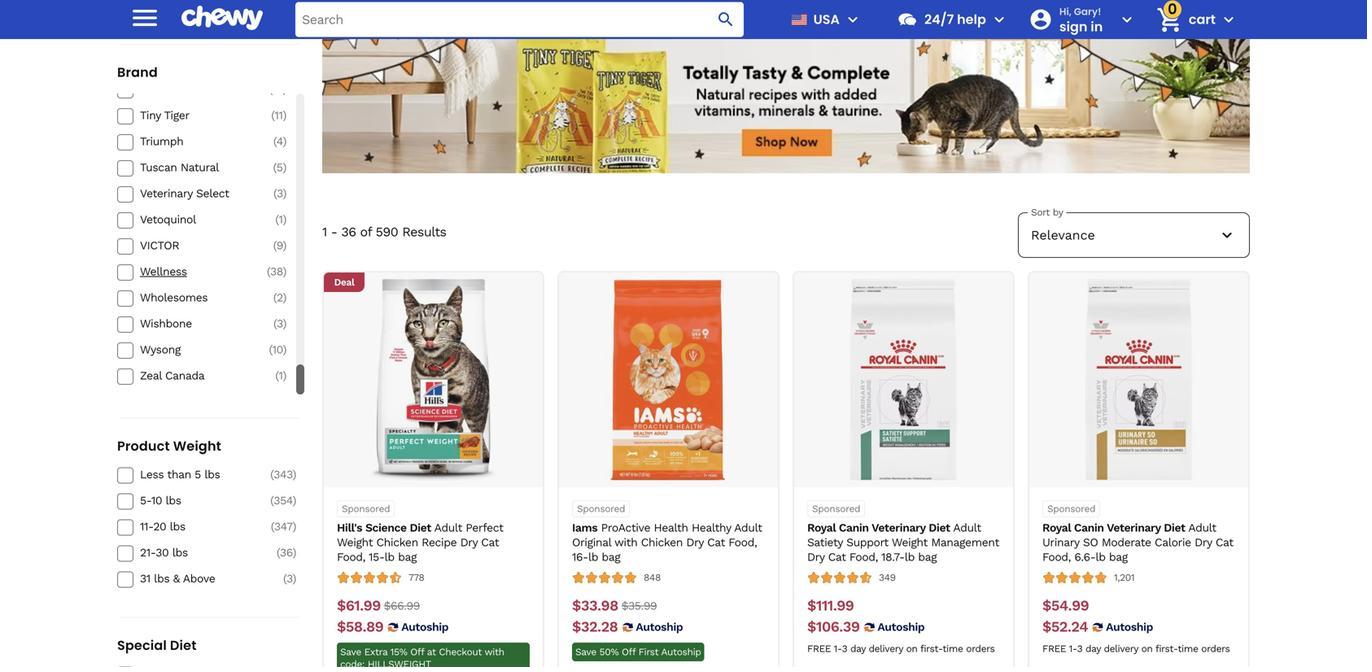 Task type: vqa. For each thing, say whether or not it's contained in the screenshot.


Task type: locate. For each thing, give the bounding box(es) containing it.
$111.99
[[808, 598, 854, 615]]

sponsored
[[342, 504, 390, 515], [577, 504, 626, 515], [813, 504, 861, 515], [1048, 504, 1096, 515]]

2 free from the left
[[1043, 644, 1067, 655]]

menu image right usa on the top right of page
[[844, 10, 863, 29]]

save inside save extra 15% off at checkout with code: hillsweight
[[340, 647, 361, 658]]

veterinary select link
[[140, 186, 256, 201]]

food, inside adult satiety support weight management dry cat food, 18.7-lb bag
[[850, 551, 879, 564]]

adult inside proactive health healthy adult original with chicken dry cat food, 16-lb bag
[[735, 522, 763, 535]]

1 canin from the left
[[839, 522, 869, 535]]

( 347 )
[[271, 520, 296, 534]]

autoship
[[402, 621, 449, 634], [636, 621, 683, 634], [878, 621, 925, 634], [1107, 621, 1154, 634], [662, 647, 702, 658]]

dry right the calorie in the right bottom of the page
[[1195, 536, 1213, 550]]

30
[[156, 546, 169, 560]]

free for $106.39
[[808, 644, 832, 655]]

lbs up 5-10 lbs link
[[205, 468, 220, 482]]

cat
[[481, 536, 499, 550], [708, 536, 725, 550], [1216, 536, 1234, 550], [829, 551, 846, 564]]

dry inside the adult perfect weight chicken recipe dry cat food, 15-lb bag
[[461, 536, 478, 550]]

21-30 lbs link
[[140, 546, 256, 561]]

1 chicken from the left
[[377, 536, 418, 550]]

5 right than
[[195, 468, 201, 482]]

lbs right 30
[[172, 546, 188, 560]]

1- down $106.39 text box
[[834, 644, 842, 655]]

3 adult from the left
[[954, 522, 982, 535]]

less than 5 lbs
[[140, 468, 220, 482]]

submit search image
[[717, 10, 736, 29]]

1 horizontal spatial 36
[[342, 224, 356, 240]]

delivery
[[869, 644, 904, 655], [1105, 644, 1139, 655]]

2 day from the left
[[1086, 644, 1101, 655]]

diet
[[410, 522, 431, 535], [929, 522, 951, 535], [1165, 522, 1186, 535], [170, 637, 197, 655]]

36 down the ( 347 )
[[280, 546, 293, 560]]

( 3 ) down ( 36 )
[[283, 572, 296, 586]]

royal canin veterinary diet adult urinary so moderate calorie dry cat food, 6.6-lb bag image
[[1039, 279, 1241, 481]]

5-10 lbs
[[140, 494, 181, 508]]

sponsored up the iams
[[577, 504, 626, 515]]

autoship down 349
[[878, 621, 925, 634]]

save left an
[[138, 13, 160, 24]]

0 vertical spatial 5
[[277, 161, 283, 174]]

royal canin veterinary diet up support
[[808, 522, 951, 535]]

2 royal from the left
[[1043, 522, 1072, 535]]

2 royal canin veterinary diet from the left
[[1043, 522, 1186, 535]]

1 vertical spatial 36
[[280, 546, 293, 560]]

cat inside adult urinary so moderate calorie dry cat food, 6.6-lb bag
[[1216, 536, 1234, 550]]

( for 5-10 lbs
[[270, 494, 274, 508]]

2 free 1-3 day delivery on first-time orders from the left
[[1043, 644, 1231, 655]]

cat for $52.24
[[1216, 536, 1234, 550]]

autoship for $52.24
[[1107, 621, 1154, 634]]

10 for 5-
[[151, 494, 162, 508]]

0 horizontal spatial free
[[808, 644, 832, 655]]

food, down the urinary
[[1043, 551, 1072, 564]]

items image
[[1156, 5, 1184, 34]]

victor link
[[140, 239, 256, 253]]

weight
[[173, 437, 222, 456], [337, 536, 373, 550], [892, 536, 928, 550]]

adult for $52.24
[[1189, 522, 1217, 535]]

31 lbs & above link
[[140, 572, 256, 587]]

2 horizontal spatial save
[[576, 647, 597, 658]]

1 horizontal spatial orders
[[1202, 644, 1231, 655]]

free down $106.39 text box
[[808, 644, 832, 655]]

1 horizontal spatial free
[[1043, 644, 1067, 655]]

lb inside adult urinary so moderate calorie dry cat food, 6.6-lb bag
[[1096, 551, 1106, 564]]

adult for $106.39
[[954, 522, 982, 535]]

0 horizontal spatial off
[[411, 647, 424, 658]]

( 3 )
[[274, 187, 287, 200], [274, 317, 287, 331], [283, 572, 296, 586]]

24/7 help
[[925, 10, 987, 28]]

$61.99
[[337, 598, 381, 615]]

adult
[[435, 522, 462, 535], [735, 522, 763, 535], [954, 522, 982, 535], [1189, 522, 1217, 535]]

wellness
[[140, 265, 187, 278]]

$66.99
[[384, 600, 420, 613]]

1 horizontal spatial with
[[615, 536, 638, 550]]

$54.99
[[1043, 598, 1090, 615]]

4 sponsored from the left
[[1048, 504, 1096, 515]]

weight down hill's on the left
[[337, 536, 373, 550]]

lb inside the adult perfect weight chicken recipe dry cat food, 15-lb bag
[[385, 551, 395, 564]]

1 time from the left
[[943, 644, 964, 655]]

bag right 18.7-
[[919, 551, 937, 564]]

6.6-
[[1075, 551, 1096, 564]]

3 down $106.39 text box
[[842, 644, 848, 655]]

1 horizontal spatial day
[[1086, 644, 1101, 655]]

adult satiety support weight management dry cat food, 18.7-lb bag
[[808, 522, 1000, 564]]

canin
[[839, 522, 869, 535], [1075, 522, 1105, 535]]

bag inside adult satiety support weight management dry cat food, 18.7-lb bag
[[919, 551, 937, 564]]

bag down moderate
[[1110, 551, 1128, 564]]

1 off from the left
[[411, 647, 424, 658]]

0 horizontal spatial 10
[[151, 494, 162, 508]]

354
[[274, 494, 293, 508]]

food, left 15-
[[337, 551, 366, 564]]

1 vertical spatial 5
[[195, 468, 201, 482]]

1 horizontal spatial veterinary
[[872, 522, 926, 535]]

diet right special
[[170, 637, 197, 655]]

autoship up first
[[636, 621, 683, 634]]

$32.28 text field
[[572, 619, 618, 637]]

0 horizontal spatial weight
[[173, 437, 222, 456]]

tiny tiger link
[[140, 108, 256, 123]]

adult up the calorie in the right bottom of the page
[[1189, 522, 1217, 535]]

0 horizontal spatial veterinary
[[140, 187, 193, 200]]

chewy support image
[[897, 9, 918, 30]]

adult perfect weight chicken recipe dry cat food, 15-lb bag
[[337, 522, 504, 564]]

royal
[[808, 522, 836, 535], [1043, 522, 1072, 535]]

20
[[153, 520, 166, 534]]

iams
[[572, 522, 598, 535]]

2 sponsored from the left
[[577, 504, 626, 515]]

save for $33.98
[[576, 647, 597, 658]]

moderate
[[1102, 536, 1152, 550]]

0 vertical spatial 36
[[342, 224, 356, 240]]

royal canin veterinary diet up moderate
[[1043, 522, 1186, 535]]

bag up 778
[[398, 551, 417, 564]]

dry down perfect
[[461, 536, 478, 550]]

select
[[196, 187, 229, 200]]

delivery down 1,201
[[1105, 644, 1139, 655]]

349
[[879, 573, 896, 584]]

diet up the calorie in the right bottom of the page
[[1165, 522, 1186, 535]]

1 horizontal spatial 10
[[272, 343, 283, 357]]

0 horizontal spatial chicken
[[377, 536, 418, 550]]

( for wellness
[[267, 265, 270, 278]]

time
[[943, 644, 964, 655], [1179, 644, 1199, 655]]

1 horizontal spatial off
[[622, 647, 636, 658]]

bag for $106.39
[[919, 551, 937, 564]]

adult inside the adult perfect weight chicken recipe dry cat food, 15-lb bag
[[435, 522, 462, 535]]

bag inside adult urinary so moderate calorie dry cat food, 6.6-lb bag
[[1110, 551, 1128, 564]]

3 lb from the left
[[905, 551, 915, 564]]

1 - 36 of 590 results
[[322, 224, 447, 240]]

0 vertical spatial ( 3 )
[[274, 187, 287, 200]]

( for 21-30 lbs
[[277, 546, 280, 560]]

3 down ( 5 )
[[277, 187, 283, 200]]

lbs right the 20
[[170, 520, 185, 534]]

5
[[277, 161, 283, 174], [195, 468, 201, 482]]

3 down ( 36 )
[[287, 572, 293, 586]]

2 horizontal spatial on
[[1142, 644, 1153, 655]]

( for zeal canada
[[275, 369, 279, 383]]

royal for $111.99
[[808, 522, 836, 535]]

$35.99
[[622, 600, 657, 613]]

veterinary up moderate
[[1108, 522, 1162, 535]]

hi,
[[1060, 5, 1072, 18]]

1 horizontal spatial first-
[[1156, 644, 1179, 655]]

36 right -
[[342, 224, 356, 240]]

1 royal canin veterinary diet from the left
[[808, 522, 951, 535]]

autoship for $58.89
[[402, 621, 449, 634]]

1 free 1-3 day delivery on first-time orders from the left
[[808, 644, 995, 655]]

code:
[[340, 659, 365, 668]]

3 bag from the left
[[919, 551, 937, 564]]

( 354 )
[[270, 494, 296, 508]]

iams proactive health healthy adult original with chicken dry cat food, 16-lb bag image
[[568, 279, 770, 481]]

free 1-3 day delivery on first-time orders down 1,201
[[1043, 644, 1231, 655]]

10 down 2
[[272, 343, 283, 357]]

1 delivery from the left
[[869, 644, 904, 655]]

( 3 ) for 31 lbs & above
[[283, 572, 296, 586]]

0 vertical spatial 10
[[272, 343, 283, 357]]

veterinary
[[140, 187, 193, 200], [872, 522, 926, 535], [1108, 522, 1162, 535]]

2 bag from the left
[[602, 551, 621, 564]]

0 horizontal spatial orders
[[967, 644, 995, 655]]

zeal canada
[[140, 369, 205, 383]]

0 horizontal spatial on
[[219, 13, 230, 24]]

1 bag from the left
[[398, 551, 417, 564]]

0 horizontal spatial 1-
[[834, 644, 842, 655]]

$66.99 text field
[[384, 598, 420, 616]]

$35.99 text field
[[622, 598, 657, 616]]

product weight
[[117, 437, 222, 456]]

lb for $58.89
[[385, 551, 395, 564]]

tuscan natural link
[[140, 160, 256, 175]]

free down the $52.24 text box
[[1043, 644, 1067, 655]]

dry inside adult urinary so moderate calorie dry cat food, 6.6-lb bag
[[1195, 536, 1213, 550]]

adult right healthy
[[735, 522, 763, 535]]

dry down healthy
[[687, 536, 704, 550]]

2 1- from the left
[[1070, 644, 1078, 655]]

food, inside the adult perfect weight chicken recipe dry cat food, 15-lb bag
[[337, 551, 366, 564]]

day down the $52.24 text box
[[1086, 644, 1101, 655]]

autoship up at at the bottom left of page
[[402, 621, 449, 634]]

1 horizontal spatial time
[[1179, 644, 1199, 655]]

2 lb from the left
[[589, 551, 599, 564]]

0 horizontal spatial royal
[[808, 522, 836, 535]]

2 horizontal spatial veterinary
[[1108, 522, 1162, 535]]

lb
[[385, 551, 395, 564], [589, 551, 599, 564], [905, 551, 915, 564], [1096, 551, 1106, 564]]

1 for vetoquinol
[[279, 213, 283, 226]]

food, inside adult urinary so moderate calorie dry cat food, 6.6-lb bag
[[1043, 551, 1072, 564]]

sponsored up hill's on the left
[[342, 504, 390, 515]]

lbs down than
[[166, 494, 181, 508]]

bag inside the adult perfect weight chicken recipe dry cat food, 15-lb bag
[[398, 551, 417, 564]]

21-
[[140, 546, 156, 560]]

3 sponsored from the left
[[813, 504, 861, 515]]

victor
[[140, 239, 179, 252]]

1 for zeal canada
[[279, 369, 283, 383]]

) for triumph
[[283, 135, 287, 148]]

1 vertical spatial ( 3 )
[[274, 317, 287, 331]]

590
[[376, 224, 398, 240]]

0 horizontal spatial time
[[943, 644, 964, 655]]

5-
[[140, 494, 151, 508]]

autoship down 1,201
[[1107, 621, 1154, 634]]

4 bag from the left
[[1110, 551, 1128, 564]]

day
[[851, 644, 866, 655], [1086, 644, 1101, 655]]

chicken inside proactive health healthy adult original with chicken dry cat food, 16-lb bag
[[641, 536, 683, 550]]

wishbone
[[140, 317, 192, 331]]

royal up satiety
[[808, 522, 836, 535]]

free 1-3 day delivery on first-time orders for $52.24
[[1043, 644, 1231, 655]]

1 day from the left
[[851, 644, 866, 655]]

lbs for 21-30 lbs
[[172, 546, 188, 560]]

chewy home image
[[182, 0, 263, 36]]

2 delivery from the left
[[1105, 644, 1139, 655]]

on for $111.99
[[907, 644, 918, 655]]

0 horizontal spatial free 1-3 day delivery on first-time orders
[[808, 644, 995, 655]]

dry inside adult satiety support weight management dry cat food, 18.7-lb bag
[[808, 551, 825, 564]]

1 sponsored from the left
[[342, 504, 390, 515]]

adult inside adult satiety support weight management dry cat food, 18.7-lb bag
[[954, 522, 982, 535]]

time for $52.24
[[1179, 644, 1199, 655]]

canada
[[165, 369, 205, 383]]

16-
[[572, 551, 589, 564]]

9
[[277, 239, 283, 252]]

satiety
[[808, 536, 843, 550]]

lbs
[[205, 468, 220, 482], [166, 494, 181, 508], [170, 520, 185, 534], [172, 546, 188, 560], [154, 572, 170, 586]]

1 horizontal spatial royal canin veterinary diet
[[1043, 522, 1186, 535]]

dry down satiety
[[808, 551, 825, 564]]

( 3 ) down ( 5 )
[[274, 187, 287, 200]]

orders for $106.39
[[967, 644, 995, 655]]

( 1 ) down ( 10 ) at the bottom of the page
[[275, 369, 287, 383]]

( 3 ) down ( 2 )
[[274, 317, 287, 331]]

sponsored up the urinary
[[1048, 504, 1096, 515]]

royal up the urinary
[[1043, 522, 1072, 535]]

2 vertical spatial ( 3 )
[[283, 572, 296, 586]]

lb inside adult satiety support weight management dry cat food, 18.7-lb bag
[[905, 551, 915, 564]]

0 horizontal spatial canin
[[839, 522, 869, 535]]

2 first- from the left
[[1156, 644, 1179, 655]]

royal for $54.99
[[1043, 522, 1072, 535]]

2 chicken from the left
[[641, 536, 683, 550]]

$33.98 $35.99
[[572, 598, 657, 615]]

menu image inside 'usa' dropdown button
[[844, 10, 863, 29]]

) for 21-30 lbs
[[293, 546, 296, 560]]

11-20 lbs
[[140, 520, 185, 534]]

$54.99 text field
[[1043, 598, 1090, 616]]

wysong
[[140, 343, 181, 357]]

14
[[273, 83, 283, 96]]

1- down the $52.24 text box
[[1070, 644, 1078, 655]]

0 horizontal spatial with
[[485, 647, 505, 658]]

adult inside adult urinary so moderate calorie dry cat food, 6.6-lb bag
[[1189, 522, 1217, 535]]

18.7-
[[882, 551, 905, 564]]

free 1-3 day delivery on first-time orders down $106.39 text box
[[808, 644, 995, 655]]

1 horizontal spatial menu image
[[844, 10, 863, 29]]

save up the code:
[[340, 647, 361, 658]]

( for wishbone
[[274, 317, 277, 331]]

cat down perfect
[[481, 536, 499, 550]]

cart
[[1190, 10, 1217, 28]]

1 vertical spatial with
[[485, 647, 505, 658]]

1 orders from the left
[[967, 644, 995, 655]]

canin up 'so'
[[1075, 522, 1105, 535]]

wholesomes link
[[140, 291, 256, 305]]

weight up less than 5 lbs "link"
[[173, 437, 222, 456]]

1 horizontal spatial free 1-3 day delivery on first-time orders
[[1043, 644, 1231, 655]]

1 up ( 9 )
[[279, 213, 283, 226]]

15%
[[391, 647, 408, 658]]

5 down the 4
[[277, 161, 283, 174]]

0 horizontal spatial first-
[[921, 644, 943, 655]]

1 horizontal spatial weight
[[337, 536, 373, 550]]

delivery down 349
[[869, 644, 904, 655]]

cat down healthy
[[708, 536, 725, 550]]

weight up 18.7-
[[892, 536, 928, 550]]

0 horizontal spatial menu image
[[129, 1, 161, 34]]

1 adult from the left
[[435, 522, 462, 535]]

) for vetoquinol
[[283, 213, 287, 226]]

chicken down health
[[641, 536, 683, 550]]

lb for $52.24
[[1096, 551, 1106, 564]]

1 free from the left
[[808, 644, 832, 655]]

2 canin from the left
[[1075, 522, 1105, 535]]

343
[[274, 468, 293, 482]]

347
[[274, 520, 293, 534]]

lb for $106.39
[[905, 551, 915, 564]]

food, down healthy
[[729, 536, 758, 550]]

checkout
[[439, 647, 482, 658]]

1 horizontal spatial royal
[[1043, 522, 1072, 535]]

veterinary up vetoquinol
[[140, 187, 193, 200]]

dry
[[461, 536, 478, 550], [687, 536, 704, 550], [1195, 536, 1213, 550], [808, 551, 825, 564]]

0 horizontal spatial 5
[[195, 468, 201, 482]]

1 down ( 10 ) at the bottom of the page
[[279, 369, 283, 383]]

2 time from the left
[[1179, 644, 1199, 655]]

3 down ( 2 )
[[277, 317, 283, 331]]

1 vertical spatial 10
[[151, 494, 162, 508]]

10 up the 20
[[151, 494, 162, 508]]

off right 50%
[[622, 647, 636, 658]]

2 ( 1 ) from the top
[[275, 369, 287, 383]]

24/7 help link
[[891, 0, 987, 39]]

1 horizontal spatial save
[[340, 647, 361, 658]]

1 horizontal spatial canin
[[1075, 522, 1105, 535]]

0 vertical spatial ( 1 )
[[275, 213, 287, 226]]

( 1 ) up ( 9 )
[[275, 213, 287, 226]]

royal canin veterinary diet adult satiety support weight management dry cat food, 18.7-lb bag image
[[803, 279, 1005, 481]]

0 horizontal spatial royal canin veterinary diet
[[808, 522, 951, 535]]

$32.28
[[572, 619, 618, 636]]

1 royal from the left
[[808, 522, 836, 535]]

bag down original
[[602, 551, 621, 564]]

) for victor
[[283, 239, 287, 252]]

veterinary up 18.7-
[[872, 522, 926, 535]]

day down $106.39 text box
[[851, 644, 866, 655]]

bag inside proactive health healthy adult original with chicken dry cat food, 16-lb bag
[[602, 551, 621, 564]]

0 vertical spatial with
[[615, 536, 638, 550]]

tiger
[[164, 109, 189, 122]]

1 horizontal spatial delivery
[[1105, 644, 1139, 655]]

( 3 ) for veterinary select
[[274, 187, 287, 200]]

save left 50%
[[576, 647, 597, 658]]

sponsored for $106.39
[[813, 504, 861, 515]]

1 vertical spatial ( 1 )
[[275, 369, 287, 383]]

adult up management on the right of the page
[[954, 522, 982, 535]]

31
[[140, 572, 150, 586]]

with down proactive
[[615, 536, 638, 550]]

calorie
[[1155, 536, 1192, 550]]

1 horizontal spatial 1-
[[1070, 644, 1078, 655]]

with right "checkout"
[[485, 647, 505, 658]]

off left at at the bottom left of page
[[411, 647, 424, 658]]

food, down support
[[850, 551, 879, 564]]

1 1- from the left
[[834, 644, 842, 655]]

2 horizontal spatial weight
[[892, 536, 928, 550]]

1 horizontal spatial 5
[[277, 161, 283, 174]]

first
[[639, 647, 659, 658]]

( 10 )
[[269, 343, 287, 357]]

4 adult from the left
[[1189, 522, 1217, 535]]

day for $52.24
[[1086, 644, 1101, 655]]

1,201
[[1115, 573, 1135, 584]]

free 1-3 day delivery on first-time orders for $106.39
[[808, 644, 995, 655]]

1 horizontal spatial chicken
[[641, 536, 683, 550]]

1 first- from the left
[[921, 644, 943, 655]]

food, inside proactive health healthy adult original with chicken dry cat food, 16-lb bag
[[729, 536, 758, 550]]

Product search field
[[296, 2, 744, 37]]

2 orders from the left
[[1202, 644, 1231, 655]]

( for vetoquinol
[[275, 213, 279, 226]]

cat inside adult satiety support weight management dry cat food, 18.7-lb bag
[[829, 551, 846, 564]]

) for wishbone
[[283, 317, 287, 331]]

diet up recipe
[[410, 522, 431, 535]]

cat down satiety
[[829, 551, 846, 564]]

hillsweight
[[368, 659, 431, 668]]

sponsored up satiety
[[813, 504, 861, 515]]

hill's science diet adult perfect weight chicken recipe dry cat food, 15-lb bag image
[[333, 279, 535, 481]]

lbs for 11-20 lbs
[[170, 520, 185, 534]]

cat inside the adult perfect weight chicken recipe dry cat food, 15-lb bag
[[481, 536, 499, 550]]

first-
[[921, 644, 943, 655], [1156, 644, 1179, 655]]

4 lb from the left
[[1096, 551, 1106, 564]]

at
[[427, 647, 436, 658]]

wellness link
[[140, 265, 256, 279]]

0 horizontal spatial delivery
[[869, 644, 904, 655]]

2 adult from the left
[[735, 522, 763, 535]]

canin up support
[[839, 522, 869, 535]]

1 lb from the left
[[385, 551, 395, 564]]

$106.39 text field
[[808, 619, 860, 637]]

menu image left an
[[129, 1, 161, 34]]

free 1-3 day delivery on first-time orders
[[808, 644, 995, 655], [1043, 644, 1231, 655]]

orders for $52.24
[[1202, 644, 1231, 655]]

1 horizontal spatial on
[[907, 644, 918, 655]]

chicken down science
[[377, 536, 418, 550]]

) for zeal canada
[[283, 369, 287, 383]]

sponsored for $52.24
[[1048, 504, 1096, 515]]

menu image
[[129, 1, 161, 34], [844, 10, 863, 29]]

adult up recipe
[[435, 522, 462, 535]]

0 horizontal spatial day
[[851, 644, 866, 655]]

bag for $58.89
[[398, 551, 417, 564]]

autoship for $32.28
[[636, 621, 683, 634]]

cat right the calorie in the right bottom of the page
[[1216, 536, 1234, 550]]

1 ( 1 ) from the top
[[275, 213, 287, 226]]



Task type: describe. For each thing, give the bounding box(es) containing it.
21-30 lbs
[[140, 546, 188, 560]]

11-20 lbs link
[[140, 520, 256, 535]]

in
[[1091, 17, 1104, 36]]

canin for $111.99
[[839, 522, 869, 535]]

dry for $106.39
[[808, 551, 825, 564]]

31 lbs & above
[[140, 572, 215, 586]]

free for $52.24
[[1043, 644, 1067, 655]]

0 horizontal spatial save
[[138, 13, 160, 24]]

dry for $58.89
[[461, 536, 478, 550]]

food, for $52.24
[[1043, 551, 1072, 564]]

) for tiny tiger
[[283, 109, 287, 122]]

totally tasty & complete natural recipes with added vitamins, minerals & taurine shop now image
[[322, 37, 1251, 173]]

on for $54.99
[[1142, 644, 1153, 655]]

less
[[140, 468, 164, 482]]

gary!
[[1075, 5, 1102, 18]]

save for $61.99
[[340, 647, 361, 658]]

extra
[[364, 647, 388, 658]]

product
[[117, 437, 170, 456]]

( 11 )
[[271, 109, 287, 122]]

hill's science diet
[[337, 522, 431, 535]]

) for 11-20 lbs
[[293, 520, 296, 534]]

time for $106.39
[[943, 644, 964, 655]]

( 1 ) for vetoquinol
[[275, 213, 287, 226]]

tuscan natural
[[140, 161, 219, 174]]

11
[[275, 109, 283, 122]]

$52.24
[[1043, 619, 1089, 636]]

24/7
[[925, 10, 955, 28]]

adult for $58.89
[[435, 522, 462, 535]]

management
[[932, 536, 1000, 550]]

1- for $106.39
[[834, 644, 842, 655]]

veterinary for $54.99
[[1108, 522, 1162, 535]]

account menu image
[[1118, 10, 1137, 29]]

( 9 )
[[273, 239, 287, 252]]

natural
[[181, 161, 219, 174]]

deal
[[334, 277, 355, 288]]

save extra 15% off at checkout with code: hillsweight
[[340, 647, 505, 668]]

( for tuscan natural
[[273, 161, 277, 174]]

10 for (
[[272, 343, 283, 357]]

cat for $58.89
[[481, 536, 499, 550]]

bag for $52.24
[[1110, 551, 1128, 564]]

save 50% off first autoship
[[576, 647, 702, 658]]

lbs for 5-10 lbs
[[166, 494, 181, 508]]

diet up management on the right of the page
[[929, 522, 951, 535]]

results
[[402, 224, 447, 240]]

5-10 lbs link
[[140, 494, 256, 509]]

3 for 31 lbs & above
[[287, 572, 293, 586]]

2 off from the left
[[622, 647, 636, 658]]

5 inside "link"
[[195, 468, 201, 482]]

) for wellness
[[283, 265, 287, 278]]

1 left -
[[322, 224, 327, 240]]

( for victor
[[273, 239, 277, 252]]

weight inside adult satiety support weight management dry cat food, 18.7-lb bag
[[892, 536, 928, 550]]

proactive health healthy adult original with chicken dry cat food, 16-lb bag
[[572, 522, 763, 564]]

less than 5 lbs link
[[140, 468, 256, 483]]

recipe
[[422, 536, 457, 550]]

( 1 ) for zeal canada
[[275, 369, 287, 383]]

usa
[[814, 10, 840, 28]]

cat inside proactive health healthy adult original with chicken dry cat food, 16-lb bag
[[708, 536, 725, 550]]

royal canin veterinary diet for $111.99
[[808, 522, 951, 535]]

so
[[1084, 536, 1099, 550]]

hi, gary! sign in
[[1060, 5, 1104, 36]]

$58.89 text field
[[337, 619, 384, 637]]

-
[[331, 224, 337, 240]]

0 horizontal spatial 36
[[280, 546, 293, 560]]

original
[[572, 536, 612, 550]]

hill's
[[337, 522, 362, 535]]

chicken inside the adult perfect weight chicken recipe dry cat food, 15-lb bag
[[377, 536, 418, 550]]

) for tuscan natural
[[283, 161, 287, 174]]

usa button
[[785, 0, 863, 39]]

brand
[[117, 63, 158, 81]]

help menu image
[[990, 10, 1010, 29]]

tuscan
[[140, 161, 177, 174]]

( for triumph
[[274, 135, 277, 148]]

autoship for $106.39
[[878, 621, 925, 634]]

) for veterinary select
[[283, 187, 287, 200]]

perfect
[[466, 522, 504, 535]]

veterinary for $111.99
[[872, 522, 926, 535]]

( 2 )
[[273, 291, 287, 304]]

vetoquinol
[[140, 213, 196, 226]]

veterinary select
[[140, 187, 229, 200]]

2
[[277, 291, 283, 304]]

( for tiny tiger
[[271, 109, 275, 122]]

vetoquinol link
[[140, 212, 256, 227]]

( 36 )
[[277, 546, 296, 560]]

royal canin veterinary diet for $54.99
[[1043, 522, 1186, 535]]

$61.99 text field
[[337, 598, 381, 616]]

848
[[644, 573, 661, 584]]

$33.98
[[572, 598, 619, 615]]

food, for $106.39
[[850, 551, 879, 564]]

$61.99 $66.99
[[337, 598, 420, 615]]

above
[[183, 572, 215, 586]]

$106.39
[[808, 619, 860, 636]]

with inside save extra 15% off at checkout with code: hillsweight
[[485, 647, 505, 658]]

off inside save extra 15% off at checkout with code: hillsweight
[[411, 647, 424, 658]]

lb inside proactive health healthy adult original with chicken dry cat food, 16-lb bag
[[589, 551, 599, 564]]

3 for veterinary select
[[277, 187, 283, 200]]

wholesomes
[[140, 291, 208, 304]]

first- for $52.24
[[1156, 644, 1179, 655]]

canin for $54.99
[[1075, 522, 1105, 535]]

save an extra 5% on every order!
[[138, 13, 286, 24]]

food, for $58.89
[[337, 551, 366, 564]]

( 5 )
[[273, 161, 287, 174]]

wishbone link
[[140, 317, 256, 331]]

) for wysong
[[283, 343, 287, 357]]

autoship right first
[[662, 647, 702, 658]]

wysong link
[[140, 343, 256, 357]]

cat for $106.39
[[829, 551, 846, 564]]

sponsored for $58.89
[[342, 504, 390, 515]]

with inside proactive health healthy adult original with chicken dry cat food, 16-lb bag
[[615, 536, 638, 550]]

) for less than 5 lbs
[[293, 468, 296, 482]]

) for 31 lbs & above
[[293, 572, 296, 586]]

50%
[[600, 647, 619, 658]]

weight inside the adult perfect weight chicken recipe dry cat food, 15-lb bag
[[337, 536, 373, 550]]

&
[[173, 572, 180, 586]]

38
[[270, 265, 283, 278]]

adult urinary so moderate calorie dry cat food, 6.6-lb bag
[[1043, 522, 1234, 564]]

5%
[[202, 13, 216, 24]]

extra
[[177, 13, 199, 24]]

zeal canada link
[[140, 369, 256, 384]]

every
[[233, 13, 256, 24]]

dry inside proactive health healthy adult original with chicken dry cat food, 16-lb bag
[[687, 536, 704, 550]]

of
[[360, 224, 372, 240]]

day for $106.39
[[851, 644, 866, 655]]

$52.24 text field
[[1043, 619, 1089, 637]]

triumph
[[140, 135, 184, 148]]

$33.98 text field
[[572, 598, 619, 616]]

cart menu image
[[1220, 10, 1239, 29]]

delivery for $106.39
[[869, 644, 904, 655]]

help
[[958, 10, 987, 28]]

( 38 )
[[267, 265, 287, 278]]

1- for $52.24
[[1070, 644, 1078, 655]]

order!
[[260, 13, 286, 24]]

3 for wishbone
[[277, 317, 283, 331]]

science
[[366, 522, 407, 535]]

778
[[409, 573, 425, 584]]

urinary
[[1043, 536, 1080, 550]]

) for 5-10 lbs
[[293, 494, 296, 508]]

( for wholesomes
[[273, 291, 277, 304]]

4
[[277, 135, 283, 148]]

first- for $106.39
[[921, 644, 943, 655]]

( 3 ) for wishbone
[[274, 317, 287, 331]]

( for 31 lbs & above
[[283, 572, 287, 586]]

( for wysong
[[269, 343, 272, 357]]

( for veterinary select
[[274, 187, 277, 200]]

$111.99 text field
[[808, 598, 854, 616]]

lbs left &
[[154, 572, 170, 586]]

tiny tiger
[[140, 109, 189, 122]]

dry for $52.24
[[1195, 536, 1213, 550]]

delivery for $52.24
[[1105, 644, 1139, 655]]

support
[[847, 536, 889, 550]]

special
[[117, 637, 167, 655]]

( for less than 5 lbs
[[270, 468, 274, 482]]

$58.89
[[337, 619, 384, 636]]

) for wholesomes
[[283, 291, 287, 304]]

sign
[[1060, 17, 1088, 36]]

sponsored for $32.28
[[577, 504, 626, 515]]

lbs inside "link"
[[205, 468, 220, 482]]

Search text field
[[296, 2, 744, 37]]

( 343 )
[[270, 468, 296, 482]]

( for 11-20 lbs
[[271, 520, 274, 534]]

3 down the $52.24 text box
[[1078, 644, 1083, 655]]



